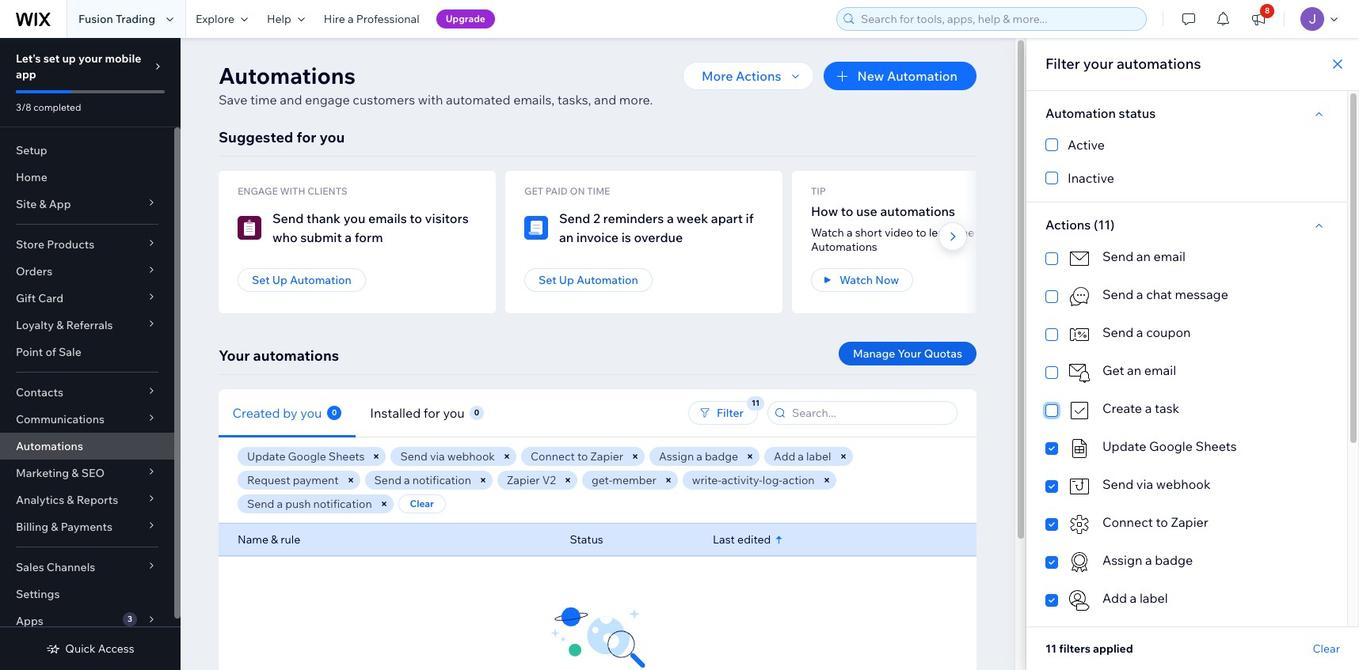 Task type: describe. For each thing, give the bounding box(es) containing it.
send inside option
[[1103, 325, 1134, 341]]

get paid on time
[[524, 185, 610, 197]]

setup link
[[0, 137, 174, 164]]

a inside tip how to use automations watch a short video to learn the basics of wix automations
[[847, 226, 853, 240]]

send a coupon
[[1103, 325, 1191, 341]]

0 horizontal spatial automations
[[253, 347, 339, 365]]

channels
[[47, 561, 95, 575]]

label inside option
[[1140, 591, 1168, 607]]

send a push notification
[[247, 497, 372, 512]]

set up automation for an
[[539, 273, 638, 288]]

1 horizontal spatial your
[[1083, 55, 1114, 73]]

0 vertical spatial assign a badge
[[659, 450, 738, 464]]

actions inside popup button
[[736, 68, 781, 84]]

Inactive checkbox
[[1046, 169, 1328, 188]]

Search for tools, apps, help & more... field
[[856, 8, 1141, 30]]

with
[[418, 92, 443, 108]]

0 vertical spatial connect
[[531, 450, 575, 464]]

reminders
[[603, 211, 664, 227]]

set for send thank you emails to visitors who submit a form
[[252, 273, 270, 288]]

tab list containing created by you
[[219, 389, 604, 438]]

your inside button
[[898, 347, 922, 361]]

0 vertical spatial send via webhook
[[400, 450, 495, 464]]

message
[[1175, 287, 1228, 303]]

to inside send thank you emails to visitors who submit a form
[[410, 211, 422, 227]]

of inside tip how to use automations watch a short video to learn the basics of wix automations
[[1012, 226, 1022, 240]]

installed
[[370, 405, 421, 421]]

filter for filter your automations
[[1046, 55, 1080, 73]]

clients
[[307, 185, 348, 197]]

billing
[[16, 520, 48, 535]]

2 horizontal spatial automations
[[1117, 55, 1201, 73]]

set
[[43, 51, 60, 66]]

& for name
[[271, 533, 278, 547]]

created
[[233, 405, 280, 421]]

category image for connect to zapier
[[1068, 513, 1091, 537]]

you for created
[[301, 405, 322, 421]]

store products
[[16, 238, 94, 252]]

automation up active
[[1046, 105, 1116, 121]]

0 horizontal spatial clear button
[[398, 495, 446, 514]]

& for loyalty
[[56, 318, 64, 333]]

automated
[[446, 92, 511, 108]]

reports
[[77, 493, 118, 508]]

automation down invoice
[[577, 273, 638, 288]]

send down request
[[247, 497, 274, 512]]

manage
[[853, 347, 895, 361]]

is
[[621, 230, 631, 246]]

send inside send thank you emails to visitors who submit a form
[[272, 211, 304, 227]]

3
[[128, 615, 132, 625]]

contacts button
[[0, 379, 174, 406]]

category image for send a coupon
[[1068, 323, 1091, 347]]

the
[[957, 226, 974, 240]]

sales
[[16, 561, 44, 575]]

update inside option
[[1103, 439, 1146, 455]]

seo
[[81, 467, 105, 481]]

0 for created by you
[[332, 408, 337, 418]]

2
[[593, 211, 600, 227]]

a inside "link"
[[348, 12, 354, 26]]

an for get
[[1127, 363, 1142, 379]]

0 vertical spatial clear
[[410, 498, 434, 510]]

invoice
[[577, 230, 619, 246]]

engage
[[305, 92, 350, 108]]

up for send 2 reminders a week apart if an invoice is overdue
[[559, 273, 574, 288]]

paid
[[545, 185, 568, 197]]

0 vertical spatial zapier
[[590, 450, 623, 464]]

create a task
[[1103, 401, 1180, 417]]

Send via webhook checkbox
[[1046, 475, 1328, 499]]

0 horizontal spatial label
[[806, 450, 831, 464]]

a left push
[[277, 497, 283, 512]]

set up automation for submit
[[252, 273, 352, 288]]

explore
[[196, 12, 234, 26]]

sales channels button
[[0, 554, 174, 581]]

new automation button
[[824, 62, 977, 90]]

let's set up your mobile app
[[16, 51, 141, 82]]

automations inside tip how to use automations watch a short video to learn the basics of wix automations
[[811, 240, 877, 254]]

category image for assign a badge
[[1068, 551, 1091, 575]]

installed for you
[[370, 405, 465, 421]]

0 horizontal spatial webhook
[[447, 450, 495, 464]]

help button
[[257, 0, 314, 38]]

send left chat
[[1103, 287, 1134, 303]]

0 for installed for you
[[474, 408, 479, 418]]

home
[[16, 170, 47, 185]]

badge inside option
[[1155, 553, 1193, 569]]

zapier v2
[[507, 474, 556, 488]]

automations for automations save time and engage customers with automated emails, tasks, and more.
[[219, 62, 356, 90]]

Update Google Sheets checkbox
[[1046, 437, 1328, 461]]

trading
[[116, 12, 155, 26]]

emails,
[[513, 92, 555, 108]]

engage
[[238, 185, 278, 197]]

0 horizontal spatial badge
[[705, 450, 738, 464]]

a down connect to zapier checkbox
[[1145, 553, 1152, 569]]

a inside send thank you emails to visitors who submit a form
[[345, 230, 352, 246]]

11 filters applied
[[1046, 642, 1133, 657]]

v2
[[542, 474, 556, 488]]

last
[[713, 533, 735, 547]]

0 horizontal spatial update google sheets
[[247, 450, 365, 464]]

email for get an email
[[1144, 363, 1176, 379]]

Assign a badge checkbox
[[1046, 551, 1328, 575]]

& for site
[[39, 197, 46, 211]]

assign inside option
[[1103, 553, 1142, 569]]

marketing & seo
[[16, 467, 105, 481]]

0 horizontal spatial google
[[288, 450, 326, 464]]

billing & payments button
[[0, 514, 174, 541]]

connect inside checkbox
[[1103, 515, 1153, 531]]

access
[[98, 642, 134, 657]]

1 your from the left
[[219, 347, 250, 365]]

professional
[[356, 12, 420, 26]]

rule
[[281, 533, 300, 547]]

1 and from the left
[[280, 92, 302, 108]]

how
[[811, 204, 838, 219]]

gift card button
[[0, 285, 174, 312]]

applied
[[1093, 642, 1133, 657]]

marketing & seo button
[[0, 460, 174, 487]]

automation status
[[1046, 105, 1156, 121]]

get an email
[[1103, 363, 1176, 379]]

filter for filter
[[717, 406, 744, 421]]

0 horizontal spatial connect to zapier
[[531, 450, 623, 464]]

Search... field
[[787, 402, 952, 425]]

send a notification
[[374, 474, 471, 488]]

0 vertical spatial add
[[774, 450, 795, 464]]

submit
[[300, 230, 342, 246]]

fusion
[[78, 12, 113, 26]]

& for billing
[[51, 520, 58, 535]]

customers
[[353, 92, 415, 108]]

payments
[[61, 520, 112, 535]]

orders
[[16, 265, 52, 279]]

site & app
[[16, 197, 71, 211]]

manage your quotas
[[853, 347, 962, 361]]

analytics
[[16, 493, 64, 508]]

category image for get an email
[[1068, 361, 1091, 385]]

sale
[[59, 345, 81, 360]]

hire
[[324, 12, 345, 26]]

category image for send via webhook
[[1068, 475, 1091, 499]]

google inside option
[[1149, 439, 1193, 455]]

send thank you emails to visitors who submit a form
[[272, 211, 469, 246]]

category image for update google sheets
[[1068, 437, 1091, 461]]

Create a task checkbox
[[1046, 399, 1328, 423]]

thank
[[307, 211, 341, 227]]

who
[[272, 230, 298, 246]]

watch inside button
[[840, 273, 873, 288]]

you for suggested
[[320, 128, 345, 147]]

form
[[355, 230, 383, 246]]

0 horizontal spatial sheets
[[329, 450, 365, 464]]

send down installed
[[374, 474, 402, 488]]

of inside the sidebar element
[[46, 345, 56, 360]]

1 vertical spatial clear button
[[1313, 642, 1340, 657]]

3/8 completed
[[16, 101, 81, 113]]

filters
[[1059, 642, 1091, 657]]

point of sale
[[16, 345, 81, 360]]

suggested
[[219, 128, 293, 147]]

contacts
[[16, 386, 63, 400]]

engage with clients
[[238, 185, 348, 197]]



Task type: locate. For each thing, give the bounding box(es) containing it.
video
[[885, 226, 913, 240]]

1 vertical spatial email
[[1144, 363, 1176, 379]]

actions
[[736, 68, 781, 84], [1046, 217, 1091, 233]]

watch inside tip how to use automations watch a short video to learn the basics of wix automations
[[811, 226, 844, 240]]

2 vertical spatial automations
[[253, 347, 339, 365]]

1 horizontal spatial assign a badge
[[1103, 553, 1193, 569]]

a left coupon
[[1137, 325, 1143, 341]]

automations inside tip how to use automations watch a short video to learn the basics of wix automations
[[880, 204, 955, 219]]

1 horizontal spatial 0
[[474, 408, 479, 418]]

your
[[219, 347, 250, 365], [898, 347, 922, 361]]

0 vertical spatial clear button
[[398, 495, 446, 514]]

assign a badge down connect to zapier checkbox
[[1103, 553, 1193, 569]]

upgrade
[[446, 13, 485, 25]]

last edited
[[713, 533, 771, 547]]

analytics & reports
[[16, 493, 118, 508]]

1 horizontal spatial clear
[[1313, 642, 1340, 657]]

0 vertical spatial actions
[[736, 68, 781, 84]]

0 vertical spatial automations
[[219, 62, 356, 90]]

automation right new
[[887, 68, 958, 84]]

2 category image from the top
[[1068, 323, 1091, 347]]

email inside send an email checkbox
[[1154, 249, 1186, 265]]

label up action at the right of page
[[806, 450, 831, 464]]

assign a badge
[[659, 450, 738, 464], [1103, 553, 1193, 569]]

a up action at the right of page
[[798, 450, 804, 464]]

1 vertical spatial add
[[1103, 591, 1127, 607]]

send via webhook down update google sheets option
[[1103, 477, 1211, 493]]

& right billing
[[51, 520, 58, 535]]

an left invoice
[[559, 230, 574, 246]]

1 vertical spatial watch
[[840, 273, 873, 288]]

5 category image from the top
[[1068, 437, 1091, 461]]

via down update google sheets option
[[1137, 477, 1153, 493]]

name
[[238, 533, 268, 547]]

a inside checkbox
[[1137, 287, 1143, 303]]

1 vertical spatial send via webhook
[[1103, 477, 1211, 493]]

0 horizontal spatial your
[[219, 347, 250, 365]]

a left chat
[[1137, 287, 1143, 303]]

1 horizontal spatial filter
[[1046, 55, 1080, 73]]

0 right installed for you
[[474, 408, 479, 418]]

update up request
[[247, 450, 286, 464]]

an inside send 2 reminders a week apart if an invoice is overdue
[[559, 230, 574, 246]]

0 vertical spatial add a label
[[774, 450, 831, 464]]

0 vertical spatial badge
[[705, 450, 738, 464]]

send up 'get'
[[1103, 325, 1134, 341]]

watch left now on the top of the page
[[840, 273, 873, 288]]

overdue
[[634, 230, 683, 246]]

a inside send 2 reminders a week apart if an invoice is overdue
[[667, 211, 674, 227]]

Add a label checkbox
[[1046, 589, 1328, 613]]

automations for automations
[[16, 440, 83, 454]]

& left seo
[[72, 467, 79, 481]]

point
[[16, 345, 43, 360]]

1 horizontal spatial clear button
[[1313, 642, 1340, 657]]

1 horizontal spatial update google sheets
[[1103, 439, 1237, 455]]

automations up the status
[[1117, 55, 1201, 73]]

send left the '2'
[[559, 211, 590, 227]]

for down engage
[[297, 128, 316, 147]]

watch now
[[840, 273, 899, 288]]

save
[[219, 92, 247, 108]]

1 horizontal spatial add
[[1103, 591, 1127, 607]]

an for send
[[1137, 249, 1151, 265]]

0 horizontal spatial set
[[252, 273, 270, 288]]

add inside option
[[1103, 591, 1127, 607]]

google
[[1149, 439, 1193, 455], [288, 450, 326, 464]]

sheets inside option
[[1196, 439, 1237, 455]]

category image for add a label
[[1068, 589, 1091, 613]]

& left reports
[[67, 493, 74, 508]]

short
[[855, 226, 882, 240]]

by
[[283, 405, 298, 421]]

billing & payments
[[16, 520, 112, 535]]

you up form
[[343, 211, 365, 227]]

& for marketing
[[72, 467, 79, 481]]

time
[[587, 185, 610, 197]]

1 vertical spatial clear
[[1313, 642, 1340, 657]]

category image for send thank you emails to visitors who submit a form
[[238, 216, 261, 240]]

send inside checkbox
[[1103, 477, 1134, 493]]

add up 'applied'
[[1103, 591, 1127, 607]]

send a chat message
[[1103, 287, 1228, 303]]

sheets down create a task option
[[1196, 439, 1237, 455]]

notification down installed for you
[[413, 474, 471, 488]]

1 set up automation from the left
[[252, 273, 352, 288]]

0 horizontal spatial and
[[280, 92, 302, 108]]

connect to zapier inside connect to zapier checkbox
[[1103, 515, 1209, 531]]

& left rule
[[271, 533, 278, 547]]

you right installed
[[443, 405, 465, 421]]

send inside send 2 reminders a week apart if an invoice is overdue
[[559, 211, 590, 227]]

1 vertical spatial for
[[424, 405, 440, 421]]

1 horizontal spatial actions
[[1046, 217, 1091, 233]]

0 horizontal spatial set up automation
[[252, 273, 352, 288]]

a up write-
[[696, 450, 702, 464]]

request
[[247, 474, 290, 488]]

connect
[[531, 450, 575, 464], [1103, 515, 1153, 531]]

name & rule
[[238, 533, 300, 547]]

0 horizontal spatial update
[[247, 450, 286, 464]]

8
[[1265, 6, 1270, 16]]

badge down connect to zapier checkbox
[[1155, 553, 1193, 569]]

zapier down send via webhook checkbox
[[1171, 515, 1209, 531]]

2 and from the left
[[594, 92, 616, 108]]

1 0 from the left
[[332, 408, 337, 418]]

an up chat
[[1137, 249, 1151, 265]]

your inside the let's set up your mobile app
[[78, 51, 102, 66]]

0 vertical spatial for
[[297, 128, 316, 147]]

write-activity-log-action
[[692, 474, 815, 488]]

payment
[[293, 474, 339, 488]]

to
[[841, 204, 853, 219], [410, 211, 422, 227], [916, 226, 927, 240], [577, 450, 588, 464], [1156, 515, 1168, 531]]

0 vertical spatial watch
[[811, 226, 844, 240]]

1 vertical spatial automations
[[880, 204, 955, 219]]

automations link
[[0, 433, 174, 460]]

create
[[1103, 401, 1142, 417]]

zapier left v2
[[507, 474, 540, 488]]

edited
[[737, 533, 771, 547]]

actions right more
[[736, 68, 781, 84]]

loyalty & referrals button
[[0, 312, 174, 339]]

1 horizontal spatial connect
[[1103, 515, 1153, 531]]

1 horizontal spatial connect to zapier
[[1103, 515, 1209, 531]]

created by you
[[233, 405, 322, 421]]

completed
[[33, 101, 81, 113]]

connect to zapier down send via webhook checkbox
[[1103, 515, 1209, 531]]

0 horizontal spatial of
[[46, 345, 56, 360]]

0 horizontal spatial notification
[[313, 497, 372, 512]]

0 horizontal spatial up
[[272, 273, 287, 288]]

apps
[[16, 615, 43, 629]]

hire a professional
[[324, 12, 420, 26]]

if
[[746, 211, 754, 227]]

2 up from the left
[[559, 273, 574, 288]]

automations
[[219, 62, 356, 90], [811, 240, 877, 254], [16, 440, 83, 454]]

1 horizontal spatial automations
[[219, 62, 356, 90]]

your automations
[[219, 347, 339, 365]]

2 set up automation from the left
[[539, 273, 638, 288]]

label down the assign a badge option
[[1140, 591, 1168, 607]]

card
[[38, 291, 64, 306]]

1 category image from the top
[[1068, 247, 1091, 271]]

to inside checkbox
[[1156, 515, 1168, 531]]

badge up write-
[[705, 450, 738, 464]]

automations up by
[[253, 347, 339, 365]]

notification down payment
[[313, 497, 372, 512]]

new automation
[[857, 68, 958, 84]]

email
[[1154, 249, 1186, 265], [1144, 363, 1176, 379]]

0 vertical spatial filter
[[1046, 55, 1080, 73]]

1 horizontal spatial your
[[898, 347, 922, 361]]

point of sale link
[[0, 339, 174, 366]]

1 vertical spatial zapier
[[507, 474, 540, 488]]

actions right wix
[[1046, 217, 1091, 233]]

automation inside button
[[887, 68, 958, 84]]

webhook
[[447, 450, 495, 464], [1156, 477, 1211, 493]]

1 vertical spatial connect
[[1103, 515, 1153, 531]]

1 horizontal spatial update
[[1103, 439, 1146, 455]]

list
[[219, 171, 1356, 314]]

filter up 'activity-'
[[717, 406, 744, 421]]

your left quotas
[[898, 347, 922, 361]]

1 horizontal spatial webhook
[[1156, 477, 1211, 493]]

more.
[[619, 92, 653, 108]]

tab list
[[219, 389, 604, 438]]

1 vertical spatial notification
[[313, 497, 372, 512]]

6 category image from the top
[[1068, 589, 1091, 613]]

category image
[[1068, 247, 1091, 271], [1068, 323, 1091, 347], [1068, 361, 1091, 385], [1068, 399, 1091, 423], [1068, 437, 1091, 461], [1068, 589, 1091, 613]]

1 vertical spatial connect to zapier
[[1103, 515, 1209, 531]]

1 horizontal spatial notification
[[413, 474, 471, 488]]

1 horizontal spatial for
[[424, 405, 440, 421]]

1 horizontal spatial sheets
[[1196, 439, 1237, 455]]

hire a professional link
[[314, 0, 429, 38]]

2 vertical spatial zapier
[[1171, 515, 1209, 531]]

assign down connect to zapier checkbox
[[1103, 553, 1142, 569]]

4 category image from the top
[[1068, 399, 1091, 423]]

update google sheets inside update google sheets option
[[1103, 439, 1237, 455]]

0 vertical spatial assign
[[659, 450, 694, 464]]

category image
[[238, 216, 261, 240], [524, 216, 548, 240], [1068, 285, 1091, 309], [1068, 475, 1091, 499], [1068, 513, 1091, 537], [1068, 551, 1091, 575]]

send 2 reminders a week apart if an invoice is overdue
[[559, 211, 754, 246]]

activity-
[[721, 474, 763, 488]]

automations up time
[[219, 62, 356, 90]]

webhook up send a notification at the left bottom of page
[[447, 450, 495, 464]]

0 vertical spatial webhook
[[447, 450, 495, 464]]

chat
[[1146, 287, 1172, 303]]

send down create
[[1103, 477, 1134, 493]]

gift
[[16, 291, 36, 306]]

a left short
[[847, 226, 853, 240]]

a up 'applied'
[[1130, 591, 1137, 607]]

an inside checkbox
[[1137, 249, 1151, 265]]

your right up
[[78, 51, 102, 66]]

active
[[1068, 137, 1105, 153]]

& right loyalty
[[56, 318, 64, 333]]

email up task
[[1144, 363, 1176, 379]]

google up payment
[[288, 450, 326, 464]]

2 horizontal spatial automations
[[811, 240, 877, 254]]

1 vertical spatial webhook
[[1156, 477, 1211, 493]]

assign up write-
[[659, 450, 694, 464]]

a down installed for you
[[404, 474, 410, 488]]

& inside popup button
[[72, 467, 79, 481]]

more
[[702, 68, 733, 84]]

via inside send via webhook checkbox
[[1137, 477, 1153, 493]]

sidebar element
[[0, 38, 181, 671]]

1 horizontal spatial zapier
[[590, 450, 623, 464]]

& for analytics
[[67, 493, 74, 508]]

category image for send 2 reminders a week apart if an invoice is overdue
[[524, 216, 548, 240]]

1 horizontal spatial send via webhook
[[1103, 477, 1211, 493]]

1 horizontal spatial label
[[1140, 591, 1168, 607]]

quotas
[[924, 347, 962, 361]]

0 horizontal spatial add
[[774, 450, 795, 464]]

your
[[78, 51, 102, 66], [1083, 55, 1114, 73]]

1 vertical spatial via
[[1137, 477, 1153, 493]]

tip how to use automations watch a short video to learn the basics of wix automations
[[811, 185, 1044, 254]]

a right hire
[[348, 12, 354, 26]]

2 0 from the left
[[474, 408, 479, 418]]

set up automation button for an
[[524, 269, 653, 292]]

0 horizontal spatial 0
[[332, 408, 337, 418]]

send up send a notification at the left bottom of page
[[400, 450, 428, 464]]

0 vertical spatial automations
[[1117, 55, 1201, 73]]

1 horizontal spatial via
[[1137, 477, 1153, 493]]

2 vertical spatial automations
[[16, 440, 83, 454]]

an right 'get'
[[1127, 363, 1142, 379]]

via up send a notification at the left bottom of page
[[430, 450, 445, 464]]

Get an email checkbox
[[1046, 361, 1328, 385]]

Send a chat message checkbox
[[1046, 285, 1328, 309]]

11
[[1046, 642, 1057, 657]]

inactive
[[1068, 170, 1114, 186]]

1 set up automation button from the left
[[238, 269, 366, 292]]

0 vertical spatial notification
[[413, 474, 471, 488]]

you
[[320, 128, 345, 147], [343, 211, 365, 227], [301, 405, 322, 421], [443, 405, 465, 421]]

1 horizontal spatial add a label
[[1103, 591, 1168, 607]]

set up automation button for submit
[[238, 269, 366, 292]]

0 horizontal spatial send via webhook
[[400, 450, 495, 464]]

add up log-
[[774, 450, 795, 464]]

automations up marketing
[[16, 440, 83, 454]]

update google sheets down task
[[1103, 439, 1237, 455]]

a left task
[[1145, 401, 1152, 417]]

email up send a chat message
[[1154, 249, 1186, 265]]

and right time
[[280, 92, 302, 108]]

get
[[524, 185, 543, 197]]

you inside send thank you emails to visitors who submit a form
[[343, 211, 365, 227]]

assign a badge up write-
[[659, 450, 738, 464]]

1 horizontal spatial of
[[1012, 226, 1022, 240]]

1 horizontal spatial set up automation
[[539, 273, 638, 288]]

1 vertical spatial of
[[46, 345, 56, 360]]

set up automation button down invoice
[[524, 269, 653, 292]]

up for send thank you emails to visitors who submit a form
[[272, 273, 287, 288]]

1 horizontal spatial assign
[[1103, 553, 1142, 569]]

products
[[47, 238, 94, 252]]

a left form
[[345, 230, 352, 246]]

analytics & reports button
[[0, 487, 174, 514]]

1 vertical spatial add a label
[[1103, 591, 1168, 607]]

set up automation button down who
[[238, 269, 366, 292]]

connect down send via webhook checkbox
[[1103, 515, 1153, 531]]

1 vertical spatial assign a badge
[[1103, 553, 1193, 569]]

add a label up 'applied'
[[1103, 591, 1168, 607]]

1 vertical spatial automations
[[811, 240, 877, 254]]

0 vertical spatial an
[[559, 230, 574, 246]]

0 horizontal spatial connect
[[531, 450, 575, 464]]

automations up video
[[880, 204, 955, 219]]

0 vertical spatial via
[[430, 450, 445, 464]]

0 vertical spatial label
[[806, 450, 831, 464]]

member
[[613, 474, 656, 488]]

for right installed
[[424, 405, 440, 421]]

filter up automation status
[[1046, 55, 1080, 73]]

email for send an email
[[1154, 249, 1186, 265]]

time
[[250, 92, 277, 108]]

for for installed
[[424, 405, 440, 421]]

let's
[[16, 51, 41, 66]]

get
[[1103, 363, 1124, 379]]

0 vertical spatial of
[[1012, 226, 1022, 240]]

add a label inside add a label option
[[1103, 591, 1168, 607]]

Connect to Zapier checkbox
[[1046, 513, 1328, 537]]

2 your from the left
[[898, 347, 922, 361]]

automation down submit
[[290, 273, 352, 288]]

category image for send an email
[[1068, 247, 1091, 271]]

1 vertical spatial badge
[[1155, 553, 1193, 569]]

and left more.
[[594, 92, 616, 108]]

send via webhook inside checkbox
[[1103, 477, 1211, 493]]

of left wix
[[1012, 226, 1022, 240]]

with
[[280, 185, 305, 197]]

1 vertical spatial label
[[1140, 591, 1168, 607]]

wix
[[1025, 226, 1044, 240]]

send down the (11)
[[1103, 249, 1134, 265]]

get-member
[[592, 474, 656, 488]]

3 category image from the top
[[1068, 361, 1091, 385]]

1 horizontal spatial set
[[539, 273, 557, 288]]

add a label up action at the right of page
[[774, 450, 831, 464]]

for for suggested
[[297, 128, 316, 147]]

an inside option
[[1127, 363, 1142, 379]]

send via webhook
[[400, 450, 495, 464], [1103, 477, 1211, 493]]

webhook inside send via webhook checkbox
[[1156, 477, 1211, 493]]

list containing how to use automations
[[219, 171, 1356, 314]]

send via webhook up send a notification at the left bottom of page
[[400, 450, 495, 464]]

webhook down update google sheets option
[[1156, 477, 1211, 493]]

1 up from the left
[[272, 273, 287, 288]]

0 horizontal spatial assign
[[659, 450, 694, 464]]

assign a badge inside option
[[1103, 553, 1193, 569]]

upgrade button
[[436, 10, 495, 29]]

send up who
[[272, 211, 304, 227]]

& right site
[[39, 197, 46, 211]]

2 vertical spatial an
[[1127, 363, 1142, 379]]

update google sheets up payment
[[247, 450, 365, 464]]

1 horizontal spatial automations
[[880, 204, 955, 219]]

your up created
[[219, 347, 250, 365]]

coupon
[[1146, 325, 1191, 341]]

a left week
[[667, 211, 674, 227]]

1 set from the left
[[252, 273, 270, 288]]

1 horizontal spatial google
[[1149, 439, 1193, 455]]

you for installed
[[443, 405, 465, 421]]

connect to zapier up get-
[[531, 450, 623, 464]]

0 horizontal spatial zapier
[[507, 474, 540, 488]]

label
[[806, 450, 831, 464], [1140, 591, 1168, 607]]

you right by
[[301, 405, 322, 421]]

0 right by
[[332, 408, 337, 418]]

set up automation down who
[[252, 273, 352, 288]]

orders button
[[0, 258, 174, 285]]

set up automation down invoice
[[539, 273, 638, 288]]

action
[[783, 474, 815, 488]]

category image for create a task
[[1068, 399, 1091, 423]]

filter inside button
[[717, 406, 744, 421]]

2 set up automation button from the left
[[524, 269, 653, 292]]

Send an email checkbox
[[1046, 247, 1328, 271]]

automations up watch now button
[[811, 240, 877, 254]]

automations inside automations link
[[16, 440, 83, 454]]

watch down "how"
[[811, 226, 844, 240]]

set for send 2 reminders a week apart if an invoice is overdue
[[539, 273, 557, 288]]

8 button
[[1241, 0, 1276, 38]]

1 vertical spatial an
[[1137, 249, 1151, 265]]

basics
[[977, 226, 1010, 240]]

1 horizontal spatial badge
[[1155, 553, 1193, 569]]

settings
[[16, 588, 60, 602]]

email inside get an email option
[[1144, 363, 1176, 379]]

category image for send a chat message
[[1068, 285, 1091, 309]]

2 horizontal spatial zapier
[[1171, 515, 1209, 531]]

1 vertical spatial filter
[[717, 406, 744, 421]]

your up automation status
[[1083, 55, 1114, 73]]

set up automation
[[252, 273, 352, 288], [539, 273, 638, 288]]

2 set from the left
[[539, 273, 557, 288]]

0 horizontal spatial clear
[[410, 498, 434, 510]]

new
[[857, 68, 884, 84]]

add a label
[[774, 450, 831, 464], [1103, 591, 1168, 607]]

1 vertical spatial actions
[[1046, 217, 1091, 233]]

zapier up get-
[[590, 450, 623, 464]]

of left sale on the bottom
[[46, 345, 56, 360]]

Send a coupon checkbox
[[1046, 323, 1328, 347]]

you down engage
[[320, 128, 345, 147]]

1 horizontal spatial and
[[594, 92, 616, 108]]

sheets up payment
[[329, 450, 365, 464]]

automations inside automations save time and engage customers with automated emails, tasks, and more.
[[219, 62, 356, 90]]

Active checkbox
[[1046, 135, 1328, 154]]

write-
[[692, 474, 722, 488]]

automations
[[1117, 55, 1201, 73], [880, 204, 955, 219], [253, 347, 339, 365]]

you for send
[[343, 211, 365, 227]]

zapier inside checkbox
[[1171, 515, 1209, 531]]

1 horizontal spatial set up automation button
[[524, 269, 653, 292]]



Task type: vqa. For each thing, say whether or not it's contained in the screenshot.
OF within the Sidebar element
yes



